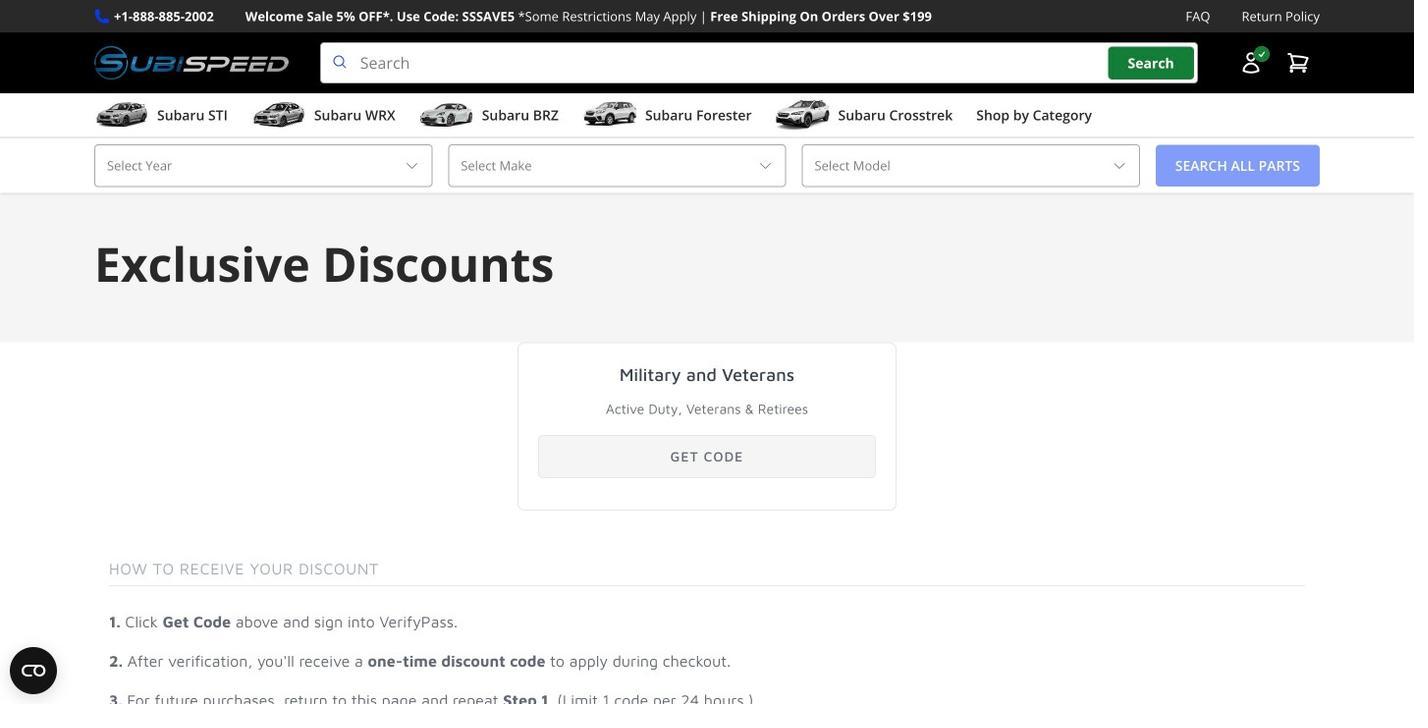 Task type: vqa. For each thing, say whether or not it's contained in the screenshot.
Select Year image
yes



Task type: describe. For each thing, give the bounding box(es) containing it.
Select Make button
[[448, 144, 786, 187]]

a subaru brz thumbnail image image
[[419, 100, 474, 130]]

open widget image
[[10, 647, 57, 694]]

select make image
[[758, 158, 773, 174]]

select year image
[[404, 158, 420, 174]]

Select Year button
[[94, 144, 432, 187]]

a subaru sti thumbnail image image
[[94, 100, 149, 130]]



Task type: locate. For each thing, give the bounding box(es) containing it.
search input field
[[320, 42, 1198, 84]]

account image
[[1239, 51, 1263, 75]]

a subaru crosstrek thumbnail image image
[[775, 100, 830, 130]]

a subaru forester thumbnail image image
[[582, 100, 637, 130]]

a subaru wrx thumbnail image image
[[251, 100, 306, 130]]

subispeed logo image
[[94, 42, 288, 84]]



